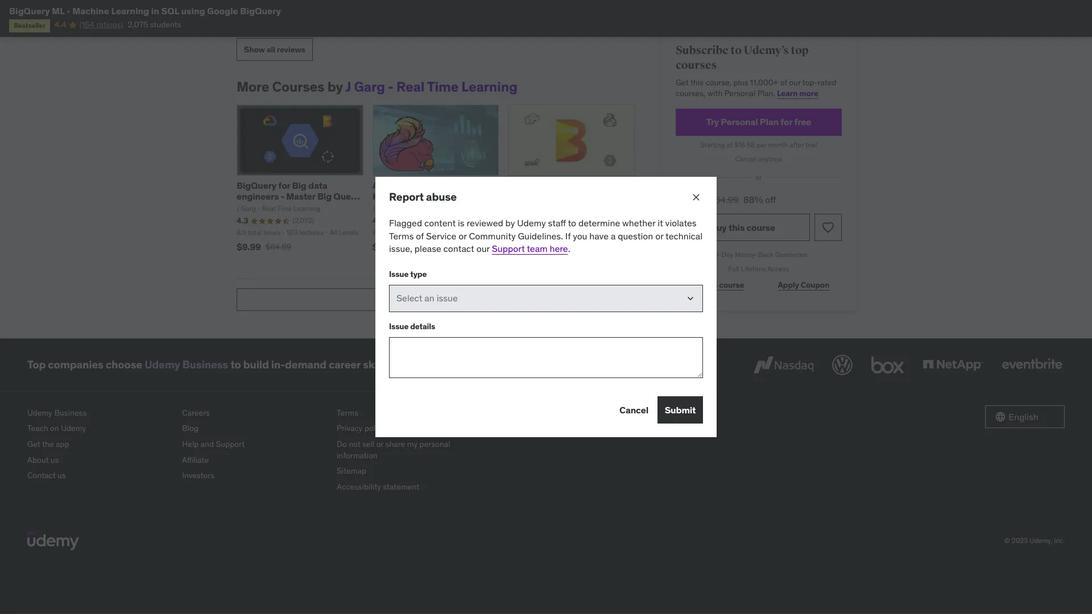 Task type: describe. For each thing, give the bounding box(es) containing it.
apply coupon button
[[766, 274, 842, 297]]

get inside udemy business teach on udemy get the app about us contact us
[[27, 439, 40, 449]]

or down the anytime
[[756, 173, 762, 182]]

apache beam | a hands-on course to build big data pipelines link
[[508, 180, 623, 213]]

0 horizontal spatial j
[[237, 204, 239, 213]]

total for apache flink | a real time & hands-on course on flink
[[378, 228, 392, 237]]

to inside apache beam | a hands-on course to build big data pipelines
[[539, 191, 548, 202]]

big inside apache beam | a hands-on course to build big data pipelines
[[573, 191, 587, 202]]

contact
[[443, 243, 474, 254]]

a for hands-
[[573, 180, 579, 191]]

j garg - real time learning link
[[345, 78, 518, 96]]

by inside flagged content is reviewed by udemy staff to determine whether it violates terms of service or community guidelines. if you have a question or technical issue, please contact our
[[505, 218, 515, 229]]

all for bigquery for big data engineers - master big query internals
[[330, 228, 337, 237]]

report abuse inside "dialog"
[[389, 190, 457, 203]]

the
[[42, 439, 54, 449]]

do
[[337, 439, 347, 449]]

get the app link
[[27, 437, 173, 453]]

technical
[[666, 230, 703, 242]]

issue details
[[389, 322, 435, 332]]

Issue details text field
[[389, 337, 703, 379]]

apache flink | a real time & hands-on course on flink link
[[372, 180, 490, 202]]

have
[[590, 230, 609, 242]]

affiliate
[[182, 455, 209, 465]]

2 $9.99 $84.99 from the left
[[508, 241, 563, 252]]

sql
[[161, 5, 179, 16]]

sell
[[362, 439, 375, 449]]

3 lectures from the left
[[568, 228, 592, 237]]

if
[[565, 230, 571, 242]]

hands- inside apache flink | a real time & hands-on course on flink j garg - real time learning
[[372, 191, 403, 202]]

course,
[[706, 77, 732, 87]]

starting
[[700, 140, 725, 149]]

hands- inside apache beam | a hands-on course to build big data pipelines
[[580, 180, 611, 191]]

apache beam | a hands-on course to build big data pipelines
[[508, 180, 623, 213]]

show all reviews button
[[237, 38, 313, 61]]

4.3 for apache flink | a real time & hands-on course on flink
[[372, 216, 384, 226]]

3 all from the left
[[598, 228, 606, 237]]

master
[[286, 191, 315, 202]]

beam
[[542, 180, 566, 191]]

$16.58
[[734, 140, 755, 149]]

support inside careers blog help and support affiliate investors
[[216, 439, 245, 449]]

get this course, plus 11,000+ of our top-rated courses, with personal plan.
[[676, 77, 837, 98]]

all for apache flink | a real time & hands-on course on flink
[[457, 228, 464, 237]]

service
[[426, 230, 456, 242]]

0 vertical spatial for
[[781, 116, 793, 128]]

11,000+
[[750, 77, 778, 87]]

issue for issue type
[[389, 269, 409, 279]]

data inside apache beam | a hands-on course to build big data pipelines
[[589, 191, 608, 202]]

62 lectures
[[558, 228, 592, 237]]

- inside apache flink | a real time & hands-on course on flink j garg - real time learning
[[393, 204, 396, 213]]

help
[[182, 439, 199, 449]]

$9.99 $74.99
[[372, 241, 426, 252]]

bigquery for big data engineers - master big query internals link
[[237, 180, 360, 213]]

0 vertical spatial us
[[51, 455, 59, 465]]

and
[[201, 439, 214, 449]]

- inside bigquery for big data engineers - master big query internals
[[281, 191, 284, 202]]

top
[[791, 43, 809, 58]]

ratings)
[[96, 20, 123, 30]]

3 total from the left
[[519, 228, 533, 237]]

8.5
[[237, 228, 246, 237]]

88%
[[744, 194, 763, 205]]

course inside apache flink | a real time & hands-on course on flink j garg - real time learning
[[417, 191, 446, 202]]

off
[[765, 194, 776, 205]]

udemy up app on the bottom of page
[[61, 423, 86, 434]]

team
[[527, 243, 548, 254]]

statement
[[383, 482, 419, 492]]

get inside get this course, plus 11,000+ of our top-rated courses, with personal plan.
[[676, 77, 689, 87]]

1 vertical spatial udemy business link
[[27, 405, 173, 421]]

investors link
[[182, 468, 328, 484]]

0 horizontal spatial flink
[[406, 180, 427, 191]]

bigquery for big data engineers - master big query internals
[[237, 180, 359, 213]]

or inside terms privacy policy do not sell or share my personal information sitemap accessibility statement
[[376, 439, 384, 449]]

cancel inside report abuse "dialog"
[[620, 404, 649, 416]]

issue type
[[389, 269, 427, 279]]

plan
[[760, 116, 779, 128]]

ml
[[52, 5, 65, 16]]

levels for apache flink | a real time & hands-on course on flink
[[466, 228, 485, 237]]

top companies choose udemy business to build in-demand career skills.
[[27, 358, 392, 372]]

courses
[[676, 58, 717, 72]]

4.4 for (164 ratings)
[[54, 20, 66, 30]]

cancel button
[[620, 397, 649, 424]]

about us link
[[27, 453, 173, 468]]

1 horizontal spatial j
[[345, 78, 351, 96]]

$9.99 up violates
[[676, 192, 705, 206]]

report inside button
[[411, 294, 436, 305]]

community
[[469, 230, 516, 242]]

lectures for bigquery for big data engineers - master big query internals
[[299, 228, 324, 237]]

$9.99 down '6 total hours'
[[372, 241, 397, 252]]

data inside bigquery for big data engineers - master big query internals
[[308, 180, 327, 191]]

3 all levels from the left
[[598, 228, 627, 237]]

55
[[417, 228, 425, 237]]

is
[[458, 218, 465, 229]]

abuse inside "dialog"
[[426, 190, 457, 203]]

blog
[[182, 423, 199, 434]]

in-
[[271, 358, 285, 372]]

on inside udemy business teach on udemy get the app about us contact us
[[50, 423, 59, 434]]

app
[[56, 439, 69, 449]]

courses,
[[676, 88, 706, 98]]

question
[[618, 230, 653, 242]]

companies
[[48, 358, 103, 372]]

0 vertical spatial udemy business link
[[145, 358, 228, 372]]

back
[[758, 250, 774, 259]]

to inside flagged content is reviewed by udemy staff to determine whether it violates terms of service or community guidelines. if you have a question or technical issue, please contact our
[[568, 218, 576, 229]]

query
[[334, 191, 359, 202]]

1758 reviews element
[[428, 216, 448, 226]]

staff
[[548, 218, 566, 229]]

this for get
[[691, 77, 704, 87]]

try personal plan for free link
[[676, 109, 842, 136]]

gift this course
[[688, 280, 744, 290]]

issue for issue details
[[389, 322, 409, 332]]

&
[[484, 180, 490, 191]]

(164 ratings)
[[79, 20, 123, 30]]

0 horizontal spatial big
[[292, 180, 306, 191]]

information
[[337, 450, 378, 461]]

at
[[727, 140, 733, 149]]

wishlist image
[[821, 221, 835, 234]]

$9.99 down 5.5 on the left top of the page
[[508, 241, 532, 252]]

in
[[151, 5, 159, 16]]

guidelines.
[[518, 230, 563, 242]]

to inside 'subscribe to udemy's top courses'
[[731, 43, 742, 58]]

this for buy
[[729, 222, 745, 233]]

plan.
[[758, 88, 775, 98]]

2,075
[[128, 20, 148, 30]]

our inside get this course, plus 11,000+ of our top-rated courses, with personal plan.
[[789, 77, 801, 87]]

issue,
[[389, 243, 412, 254]]

our inside flagged content is reviewed by udemy staff to determine whether it violates terms of service or community guidelines. if you have a question or technical issue, please contact our
[[477, 243, 490, 254]]

on inside apache flink | a real time & hands-on course on flink j garg - real time learning
[[403, 191, 415, 202]]

personal inside get this course, plus 11,000+ of our top-rated courses, with personal plan.
[[725, 88, 756, 98]]

flagged content is reviewed by udemy staff to determine whether it violates terms of service or community guidelines. if you have a question or technical issue, please contact our
[[389, 218, 703, 254]]

coupon
[[801, 280, 830, 290]]

| for flink
[[429, 180, 431, 191]]

guarantee
[[775, 250, 807, 259]]

learning inside apache flink | a real time & hands-on course on flink j garg - real time learning
[[429, 204, 456, 213]]

2023
[[1012, 536, 1028, 545]]

report abuse dialog
[[375, 177, 717, 438]]

apache for to
[[508, 180, 540, 191]]

skills.
[[363, 358, 392, 372]]

volkswagen image
[[830, 353, 855, 378]]

contact
[[27, 471, 56, 481]]

course down the full
[[719, 280, 744, 290]]

1659 reviews element
[[564, 216, 585, 226]]

subscribe to udemy's top courses
[[676, 43, 809, 72]]

103 lectures
[[286, 228, 324, 237]]

box image
[[869, 353, 907, 378]]

on inside apache beam | a hands-on course to build big data pipelines
[[611, 180, 623, 191]]

eventbrite image
[[1000, 353, 1065, 378]]

per
[[757, 140, 767, 149]]

$74.99
[[401, 242, 426, 252]]

a for real
[[433, 180, 439, 191]]

apache for hands-
[[372, 180, 404, 191]]



Task type: vqa. For each thing, say whether or not it's contained in the screenshot.
bottom 2021.1
no



Task type: locate. For each thing, give the bounding box(es) containing it.
1 issue from the top
[[389, 269, 409, 279]]

close modal image
[[691, 192, 702, 203]]

garg
[[354, 78, 385, 96], [241, 204, 256, 213], [377, 204, 392, 213]]

for inside bigquery for big data engineers - master big query internals
[[278, 180, 290, 191]]

bigquery right "google"
[[240, 5, 281, 16]]

top
[[27, 358, 46, 372]]

apache inside apache flink | a real time & hands-on course on flink j garg - real time learning
[[372, 180, 404, 191]]

personal
[[725, 88, 756, 98], [721, 116, 758, 128]]

0 horizontal spatial on
[[403, 191, 415, 202]]

0 vertical spatial this
[[691, 77, 704, 87]]

lectures down 2072 reviews element
[[299, 228, 324, 237]]

affiliate link
[[182, 453, 328, 468]]

1 horizontal spatial support
[[492, 243, 525, 254]]

1 4.3 from the left
[[237, 216, 248, 226]]

teach
[[27, 423, 48, 434]]

by up community
[[505, 218, 515, 229]]

1 horizontal spatial $84.99
[[537, 242, 563, 252]]

machine
[[72, 5, 109, 16]]

internals
[[237, 202, 274, 213]]

bigquery up internals
[[237, 180, 276, 191]]

udemy business teach on udemy get the app about us contact us
[[27, 408, 87, 481]]

1 horizontal spatial lectures
[[426, 228, 451, 237]]

cancel down $16.58
[[735, 154, 756, 163]]

cancel inside starting at $16.58 per month after trial cancel anytime
[[735, 154, 756, 163]]

apply coupon
[[778, 280, 830, 290]]

0 horizontal spatial on
[[50, 423, 59, 434]]

gift this course link
[[676, 274, 757, 297]]

1 all from the left
[[330, 228, 337, 237]]

on right teach
[[50, 423, 59, 434]]

total for bigquery for big data engineers - master big query internals
[[248, 228, 262, 237]]

submit
[[665, 404, 696, 416]]

udemy inside flagged content is reviewed by udemy staff to determine whether it violates terms of service or community guidelines. if you have a question or technical issue, please contact our
[[517, 218, 546, 229]]

1 vertical spatial cancel
[[620, 404, 649, 416]]

levels for bigquery for big data engineers - master big query internals
[[339, 228, 358, 237]]

1 horizontal spatial flink
[[460, 191, 481, 202]]

money-
[[735, 250, 758, 259]]

0 vertical spatial report
[[389, 190, 424, 203]]

2 hours from the left
[[394, 228, 411, 237]]

all levels for bigquery for big data engineers - master big query internals
[[330, 228, 358, 237]]

$84.99 down 103 at the top of the page
[[265, 242, 291, 252]]

big up j garg - real time learning
[[292, 180, 306, 191]]

all up "contact"
[[457, 228, 464, 237]]

support right the 'and'
[[216, 439, 245, 449]]

2 horizontal spatial levels
[[607, 228, 627, 237]]

0 vertical spatial issue
[[389, 269, 409, 279]]

report down the type
[[411, 294, 436, 305]]

3 hours from the left
[[535, 228, 552, 237]]

this inside get this course, plus 11,000+ of our top-rated courses, with personal plan.
[[691, 77, 704, 87]]

0 horizontal spatial $84.99
[[265, 242, 291, 252]]

4.3 for bigquery for big data engineers - master big query internals
[[237, 216, 248, 226]]

terms up privacy
[[337, 408, 358, 418]]

1 vertical spatial terms
[[337, 408, 358, 418]]

terms inside flagged content is reviewed by udemy staff to determine whether it violates terms of service or community guidelines. if you have a question or technical issue, please contact our
[[389, 230, 414, 242]]

learn
[[777, 88, 798, 98]]

$84.99 right close modal icon
[[709, 194, 739, 205]]

0 horizontal spatial lectures
[[299, 228, 324, 237]]

course up (1,758)
[[417, 191, 446, 202]]

us right the 'about'
[[51, 455, 59, 465]]

apply
[[778, 280, 799, 290]]

determine
[[578, 218, 620, 229]]

1 vertical spatial this
[[729, 222, 745, 233]]

| up (1,758)
[[429, 180, 431, 191]]

lectures
[[299, 228, 324, 237], [426, 228, 451, 237], [568, 228, 592, 237]]

2 horizontal spatial all levels
[[598, 228, 627, 237]]

0 horizontal spatial levels
[[339, 228, 358, 237]]

learn more link
[[777, 88, 819, 98]]

more
[[799, 88, 819, 98]]

1 horizontal spatial apache
[[508, 180, 540, 191]]

4.4 for (1,659)
[[508, 216, 520, 226]]

lifetime
[[741, 264, 766, 273]]

1 $9.99 $84.99 from the left
[[237, 241, 291, 252]]

on inside apache flink | a real time & hands-on course on flink j garg - real time learning
[[448, 191, 459, 202]]

1 horizontal spatial 4.4
[[508, 216, 520, 226]]

hands- up "determine"
[[580, 180, 611, 191]]

business up app on the bottom of page
[[54, 408, 87, 418]]

lectures down 1758 reviews element on the top
[[426, 228, 451, 237]]

apache up pipelines
[[508, 180, 540, 191]]

2 a from the left
[[573, 180, 579, 191]]

terms up the issue,
[[389, 230, 414, 242]]

$84.99 inside $9.99 $84.99 88% off
[[709, 194, 739, 205]]

2 apache from the left
[[508, 180, 540, 191]]

on
[[611, 180, 623, 191], [403, 191, 415, 202]]

1 vertical spatial personal
[[721, 116, 758, 128]]

j right courses
[[345, 78, 351, 96]]

0 vertical spatial on
[[448, 191, 459, 202]]

j inside apache flink | a real time & hands-on course on flink j garg - real time learning
[[372, 204, 375, 213]]

nasdaq image
[[751, 353, 816, 378]]

2 all levels from the left
[[457, 228, 485, 237]]

0 horizontal spatial by
[[327, 78, 343, 96]]

udemy up guidelines.
[[517, 218, 546, 229]]

55 lectures
[[417, 228, 451, 237]]

big left the query
[[317, 191, 332, 202]]

total right 8.5
[[248, 228, 262, 237]]

report inside "dialog"
[[389, 190, 424, 203]]

total right 5.5 on the left top of the page
[[519, 228, 533, 237]]

type
[[410, 269, 427, 279]]

flink up flagged
[[406, 180, 427, 191]]

blog link
[[182, 421, 328, 437]]

show all reviews
[[244, 44, 305, 54]]

course inside apache beam | a hands-on course to build big data pipelines
[[508, 191, 537, 202]]

1 vertical spatial for
[[278, 180, 290, 191]]

mark review by paul o. as helpful image
[[268, 9, 280, 20]]

0 horizontal spatial for
[[278, 180, 290, 191]]

1 vertical spatial business
[[54, 408, 87, 418]]

4.3 up 8.5
[[237, 216, 248, 226]]

5.5 total hours
[[508, 228, 552, 237]]

1 horizontal spatial on
[[611, 180, 623, 191]]

course left the beam
[[508, 191, 537, 202]]

3 levels from the left
[[607, 228, 627, 237]]

1 horizontal spatial of
[[780, 77, 787, 87]]

j up the 6 on the left
[[372, 204, 375, 213]]

0 horizontal spatial 4.4
[[54, 20, 66, 30]]

udemy business link up get the app link
[[27, 405, 173, 421]]

more
[[237, 78, 269, 96]]

1 horizontal spatial cancel
[[735, 154, 756, 163]]

us right 'contact'
[[58, 471, 66, 481]]

1 | from the left
[[429, 180, 431, 191]]

|
[[429, 180, 431, 191], [568, 180, 571, 191]]

1 horizontal spatial get
[[676, 77, 689, 87]]

issue left details
[[389, 322, 409, 332]]

1 vertical spatial issue
[[389, 322, 409, 332]]

2 horizontal spatial lectures
[[568, 228, 592, 237]]

©
[[1004, 536, 1010, 545]]

flink
[[406, 180, 427, 191], [460, 191, 481, 202]]

0 vertical spatial of
[[780, 77, 787, 87]]

hours up team
[[535, 228, 552, 237]]

0 horizontal spatial get
[[27, 439, 40, 449]]

udemy business link up careers
[[145, 358, 228, 372]]

us
[[51, 455, 59, 465], [58, 471, 66, 481]]

1 horizontal spatial hours
[[394, 228, 411, 237]]

bigquery for for
[[237, 180, 276, 191]]

submit button
[[658, 397, 703, 424]]

1 horizontal spatial on
[[448, 191, 459, 202]]

course up back
[[747, 222, 775, 233]]

policy
[[364, 423, 385, 434]]

apache flink | a real time & hands-on course on flink j garg - real time learning
[[372, 180, 490, 213]]

data up "determine"
[[589, 191, 608, 202]]

get up courses,
[[676, 77, 689, 87]]

1 horizontal spatial for
[[781, 116, 793, 128]]

netapp image
[[920, 353, 986, 378]]

0 vertical spatial 4.4
[[54, 20, 66, 30]]

content
[[424, 218, 456, 229]]

1 vertical spatial get
[[27, 439, 40, 449]]

with
[[708, 88, 723, 98]]

rated
[[818, 77, 837, 87]]

1 vertical spatial abuse
[[438, 294, 460, 305]]

2 total from the left
[[378, 228, 392, 237]]

bigquery up the bestseller
[[9, 5, 50, 16]]

0 vertical spatial our
[[789, 77, 801, 87]]

udemy up teach
[[27, 408, 52, 418]]

bigquery ml - machine learning in sql using google bigquery
[[9, 5, 281, 16]]

j down engineers
[[237, 204, 239, 213]]

4.4 up 5.5 on the left top of the page
[[508, 216, 520, 226]]

1 total from the left
[[248, 228, 262, 237]]

all
[[330, 228, 337, 237], [457, 228, 464, 237], [598, 228, 606, 237]]

pipelines
[[508, 202, 547, 213]]

build
[[550, 191, 571, 202], [243, 358, 269, 372]]

6 total hours
[[372, 228, 411, 237]]

abuse inside button
[[438, 294, 460, 305]]

day
[[722, 250, 733, 259]]

cancel left submit
[[620, 404, 649, 416]]

6
[[372, 228, 377, 237]]

business inside udemy business teach on udemy get the app about us contact us
[[54, 408, 87, 418]]

on up "determine"
[[611, 180, 623, 191]]

1 apache from the left
[[372, 180, 404, 191]]

a inside apache beam | a hands-on course to build big data pipelines
[[573, 180, 579, 191]]

1 horizontal spatial business
[[182, 358, 228, 372]]

0 vertical spatial by
[[327, 78, 343, 96]]

bigquery for ml
[[9, 5, 50, 16]]

students
[[150, 20, 181, 30]]

demand
[[285, 358, 326, 372]]

2 lectures from the left
[[426, 228, 451, 237]]

2 levels from the left
[[466, 228, 485, 237]]

udemy,
[[1030, 536, 1053, 545]]

whether
[[622, 218, 656, 229]]

of up the please
[[416, 230, 424, 242]]

2072 reviews element
[[293, 216, 314, 226]]

report abuse
[[389, 190, 457, 203], [411, 294, 460, 305]]

all right 103 lectures
[[330, 228, 337, 237]]

0 horizontal spatial data
[[308, 180, 327, 191]]

1 vertical spatial support
[[216, 439, 245, 449]]

4.4
[[54, 20, 66, 30], [508, 216, 520, 226]]

0 horizontal spatial business
[[54, 408, 87, 418]]

udemy image
[[27, 531, 79, 551]]

details
[[410, 322, 435, 332]]

1 horizontal spatial a
[[573, 180, 579, 191]]

1 vertical spatial build
[[243, 358, 269, 372]]

our down community
[[477, 243, 490, 254]]

this right "buy"
[[729, 222, 745, 233]]

on up flagged
[[403, 191, 415, 202]]

udemy right choose
[[145, 358, 180, 372]]

1 horizontal spatial hands-
[[580, 180, 611, 191]]

0 vertical spatial report abuse
[[389, 190, 457, 203]]

1 lectures from the left
[[299, 228, 324, 237]]

for left free
[[781, 116, 793, 128]]

privacy policy link
[[337, 421, 482, 437]]

1 horizontal spatial all levels
[[457, 228, 485, 237]]

0 vertical spatial support
[[492, 243, 525, 254]]

help and support link
[[182, 437, 328, 453]]

this right gift
[[704, 280, 718, 290]]

1 horizontal spatial build
[[550, 191, 571, 202]]

| right the beam
[[568, 180, 571, 191]]

$9.99 down 8.5
[[237, 241, 261, 252]]

business up careers
[[182, 358, 228, 372]]

to
[[731, 43, 742, 58], [539, 191, 548, 202], [568, 218, 576, 229], [230, 358, 241, 372]]

anytime
[[758, 154, 782, 163]]

2 horizontal spatial big
[[573, 191, 587, 202]]

1 vertical spatial our
[[477, 243, 490, 254]]

5.5
[[508, 228, 518, 237]]

using
[[181, 5, 205, 16]]

4.3 up the 6 on the left
[[372, 216, 384, 226]]

| inside apache flink | a real time & hands-on course on flink j garg - real time learning
[[429, 180, 431, 191]]

hours for apache flink | a real time & hands-on course on flink
[[394, 228, 411, 237]]

0 vertical spatial get
[[676, 77, 689, 87]]

1 levels from the left
[[339, 228, 358, 237]]

bigquery inside bigquery for big data engineers - master big query internals
[[237, 180, 276, 191]]

of inside get this course, plus 11,000+ of our top-rated courses, with personal plan.
[[780, 77, 787, 87]]

hands- up flagged
[[372, 191, 403, 202]]

hours for bigquery for big data engineers - master big query internals
[[263, 228, 281, 237]]

this up courses,
[[691, 77, 704, 87]]

lectures for apache flink | a real time & hands-on course on flink
[[426, 228, 451, 237]]

hours left 103 at the top of the page
[[263, 228, 281, 237]]

1 vertical spatial of
[[416, 230, 424, 242]]

(1,659)
[[564, 216, 585, 225]]

flink left &
[[460, 191, 481, 202]]

© 2023 udemy, inc.
[[1004, 536, 1065, 545]]

issue left the type
[[389, 269, 409, 279]]

accessibility statement link
[[337, 479, 482, 495]]

build left in-
[[243, 358, 269, 372]]

1 vertical spatial report abuse
[[411, 294, 460, 305]]

gift
[[688, 280, 702, 290]]

0 horizontal spatial total
[[248, 228, 262, 237]]

report abuse button
[[237, 288, 635, 311]]

apache up flagged
[[372, 180, 404, 191]]

tab list
[[662, 1, 764, 30]]

all left a on the right of the page
[[598, 228, 606, 237]]

0 horizontal spatial terms
[[337, 408, 358, 418]]

1 all levels from the left
[[330, 228, 358, 237]]

0 horizontal spatial of
[[416, 230, 424, 242]]

flagged
[[389, 218, 422, 229]]

build up staff
[[550, 191, 571, 202]]

j garg - real time learning
[[237, 204, 320, 213]]

this inside 'button'
[[729, 222, 745, 233]]

0 horizontal spatial a
[[433, 180, 439, 191]]

0 horizontal spatial hands-
[[372, 191, 403, 202]]

of up learn
[[780, 77, 787, 87]]

personal up $16.58
[[721, 116, 758, 128]]

subscribe
[[676, 43, 729, 58]]

by right courses
[[327, 78, 343, 96]]

a right the beam
[[573, 180, 579, 191]]

privacy
[[337, 423, 363, 434]]

support down 5.5 on the left top of the page
[[492, 243, 525, 254]]

2 horizontal spatial $84.99
[[709, 194, 739, 205]]

hours up $9.99 $74.99
[[394, 228, 411, 237]]

support inside report abuse "dialog"
[[492, 243, 525, 254]]

0 vertical spatial cancel
[[735, 154, 756, 163]]

personal down "plus"
[[725, 88, 756, 98]]

0 horizontal spatial cancel
[[620, 404, 649, 416]]

big up (1,659)
[[573, 191, 587, 202]]

starting at $16.58 per month after trial cancel anytime
[[700, 140, 817, 163]]

or down it at the top of the page
[[655, 230, 664, 242]]

1 horizontal spatial |
[[568, 180, 571, 191]]

2 horizontal spatial all
[[598, 228, 606, 237]]

| for beam
[[568, 180, 571, 191]]

$84.99 down 62
[[537, 242, 563, 252]]

1 horizontal spatial $9.99 $84.99
[[508, 241, 563, 252]]

of inside flagged content is reviewed by udemy staff to determine whether it violates terms of service or community guidelines. if you have a question or technical issue, please contact our
[[416, 230, 424, 242]]

buy this course button
[[676, 214, 810, 241]]

0 horizontal spatial support
[[216, 439, 245, 449]]

0 vertical spatial abuse
[[426, 190, 457, 203]]

data left the query
[[308, 180, 327, 191]]

0 horizontal spatial all
[[330, 228, 337, 237]]

on up is
[[448, 191, 459, 202]]

1 horizontal spatial our
[[789, 77, 801, 87]]

apache inside apache beam | a hands-on course to build big data pipelines
[[508, 180, 540, 191]]

all levels for apache flink | a real time & hands-on course on flink
[[457, 228, 485, 237]]

access
[[768, 264, 789, 273]]

| inside apache beam | a hands-on course to build big data pipelines
[[568, 180, 571, 191]]

0 vertical spatial business
[[182, 358, 228, 372]]

1 horizontal spatial total
[[378, 228, 392, 237]]

0 horizontal spatial $9.99 $84.99
[[237, 241, 291, 252]]

lectures down 1659 reviews element
[[568, 228, 592, 237]]

1 vertical spatial by
[[505, 218, 515, 229]]

2 4.3 from the left
[[372, 216, 384, 226]]

1 vertical spatial report
[[411, 294, 436, 305]]

terms link
[[337, 405, 482, 421]]

1 horizontal spatial data
[[589, 191, 608, 202]]

0 horizontal spatial build
[[243, 358, 269, 372]]

0 horizontal spatial apache
[[372, 180, 404, 191]]

a up (1,758)
[[433, 180, 439, 191]]

report abuse inside button
[[411, 294, 460, 305]]

2 horizontal spatial hours
[[535, 228, 552, 237]]

after
[[790, 140, 804, 149]]

2 issue from the top
[[389, 322, 409, 332]]

report abuse up (1,758)
[[389, 190, 457, 203]]

0 horizontal spatial hours
[[263, 228, 281, 237]]

our up learn more link
[[789, 77, 801, 87]]

report abuse up details
[[411, 294, 460, 305]]

careers link
[[182, 405, 328, 421]]

small image
[[995, 411, 1006, 423]]

for up j garg - real time learning
[[278, 180, 290, 191]]

0 horizontal spatial all levels
[[330, 228, 358, 237]]

report up flagged
[[389, 190, 424, 203]]

1 hours from the left
[[263, 228, 281, 237]]

2 all from the left
[[457, 228, 464, 237]]

1 a from the left
[[433, 180, 439, 191]]

apache
[[372, 180, 404, 191], [508, 180, 540, 191]]

terms inside terms privacy policy do not sell or share my personal information sitemap accessibility statement
[[337, 408, 358, 418]]

4.4 down ml
[[54, 20, 66, 30]]

1 vertical spatial on
[[50, 423, 59, 434]]

get left the
[[27, 439, 40, 449]]

or right sell
[[376, 439, 384, 449]]

1 vertical spatial 4.4
[[508, 216, 520, 226]]

or down is
[[459, 230, 467, 242]]

get
[[676, 77, 689, 87], [27, 439, 40, 449]]

garg inside apache flink | a real time & hands-on course on flink j garg - real time learning
[[377, 204, 392, 213]]

total right the 6 on the left
[[378, 228, 392, 237]]

engineers
[[237, 191, 279, 202]]

support team here link
[[492, 243, 568, 254]]

a inside apache flink | a real time & hands-on course on flink j garg - real time learning
[[433, 180, 439, 191]]

build inside apache beam | a hands-on course to build big data pipelines
[[550, 191, 571, 202]]

2 horizontal spatial total
[[519, 228, 533, 237]]

0 vertical spatial terms
[[389, 230, 414, 242]]

1 vertical spatial us
[[58, 471, 66, 481]]

course inside 'button'
[[747, 222, 775, 233]]

here
[[550, 243, 568, 254]]

2 | from the left
[[568, 180, 571, 191]]

1 horizontal spatial by
[[505, 218, 515, 229]]

j
[[345, 78, 351, 96], [237, 204, 239, 213], [372, 204, 375, 213]]

buy
[[711, 222, 727, 233]]

0 horizontal spatial our
[[477, 243, 490, 254]]

0 vertical spatial build
[[550, 191, 571, 202]]

this for gift
[[704, 280, 718, 290]]

1 horizontal spatial big
[[317, 191, 332, 202]]



